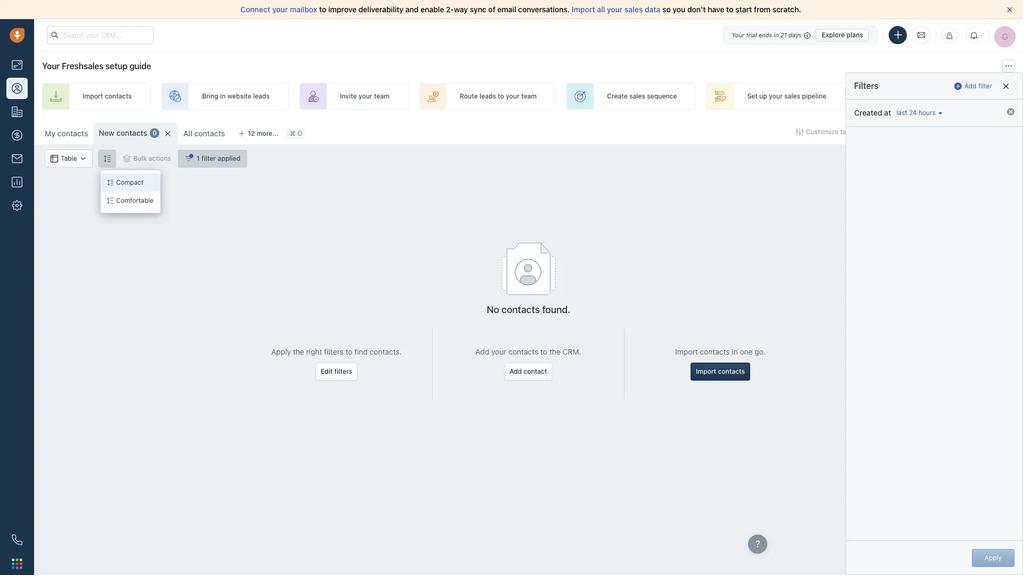 Task type: vqa. For each thing, say whether or not it's contained in the screenshot.
Qualification
no



Task type: describe. For each thing, give the bounding box(es) containing it.
1
[[197, 155, 200, 163]]

way
[[454, 5, 468, 14]]

connect your mailbox link
[[241, 5, 319, 14]]

enable
[[421, 5, 444, 14]]

import all your sales data link
[[572, 5, 663, 14]]

route
[[460, 92, 478, 100]]

go.
[[755, 347, 766, 357]]

container_wx8msf4aqz5i3rn1 image for table
[[51, 155, 58, 163]]

have
[[708, 5, 725, 14]]

sales left pipeline at the top of page
[[785, 92, 801, 100]]

to inside 'route leads to your team' link
[[498, 92, 504, 100]]

add deal
[[897, 92, 924, 100]]

add your contacts to the crm.
[[476, 347, 581, 357]]

your right up
[[769, 92, 783, 100]]

1 filter applied button
[[178, 150, 247, 168]]

ends
[[759, 31, 773, 38]]

container_wx8msf4aqz5i3rn1 image inside "1 filter applied" button
[[185, 155, 192, 163]]

freshworks switcher image
[[12, 559, 22, 570]]

contacts left the one
[[700, 347, 730, 357]]

applied
[[218, 155, 241, 163]]

of
[[489, 5, 496, 14]]

find
[[355, 347, 368, 357]]

start
[[736, 5, 752, 14]]

contacts down setup
[[105, 92, 132, 100]]

your for your freshsales setup guide
[[42, 61, 60, 71]]

your left "mailbox"
[[272, 5, 288, 14]]

all
[[597, 5, 605, 14]]

route leads to your team link
[[420, 83, 556, 110]]

so
[[663, 5, 671, 14]]

your down no
[[492, 347, 507, 357]]

0 horizontal spatial in
[[220, 92, 226, 100]]

new contacts 0
[[99, 128, 157, 138]]

contacts down no contacts found.
[[509, 347, 539, 357]]

12 more...
[[248, 130, 279, 138]]

2 vertical spatial import contacts
[[696, 368, 745, 376]]

phone element
[[6, 530, 28, 551]]

add for top add contact button
[[975, 128, 988, 136]]

customize table button
[[789, 123, 863, 141]]

import contacts link
[[42, 83, 151, 110]]

no contacts found.
[[487, 304, 571, 316]]

deliverability
[[359, 5, 404, 14]]

bring in website leads
[[202, 92, 270, 100]]

your for your trial ends in 21 days
[[732, 31, 745, 38]]

connect
[[241, 5, 270, 14]]

sales right create
[[630, 92, 646, 100]]

filter for add
[[979, 82, 993, 90]]

crm.
[[563, 347, 581, 357]]

route leads to your team
[[460, 92, 537, 100]]

table
[[61, 155, 77, 163]]

2 team from the left
[[521, 92, 537, 100]]

create sales sequence link
[[567, 83, 696, 110]]

1 leads from the left
[[253, 92, 270, 100]]

set up your sales pipeline link
[[707, 83, 846, 110]]

at
[[885, 108, 892, 117]]

edit filters button
[[316, 363, 358, 381]]

hours
[[919, 109, 936, 117]]

24
[[909, 109, 917, 117]]

apply the right filters to find contacts.
[[271, 347, 402, 357]]

2 vertical spatial in
[[732, 347, 738, 357]]

compact
[[116, 179, 144, 187]]

1 team from the left
[[374, 92, 390, 100]]

one
[[740, 347, 753, 357]]

create
[[607, 92, 628, 100]]

contacts right all
[[194, 129, 225, 138]]

my contacts
[[45, 129, 88, 138]]

new
[[99, 128, 114, 138]]

plans
[[847, 31, 864, 39]]

data
[[645, 5, 661, 14]]

contacts right "my"
[[57, 129, 88, 138]]

table button
[[45, 150, 93, 168]]

1 vertical spatial add contact
[[510, 368, 547, 376]]

o
[[298, 130, 302, 138]]

0 vertical spatial add contact button
[[961, 123, 1018, 141]]

guide
[[129, 61, 151, 71]]

website
[[227, 92, 251, 100]]

comfortable
[[116, 197, 154, 205]]

you
[[673, 5, 686, 14]]

mailbox
[[290, 5, 317, 14]]

import contacts group
[[869, 123, 956, 141]]

import contacts in one go.
[[676, 347, 766, 357]]

send email image
[[918, 31, 925, 40]]

from
[[754, 5, 771, 14]]

12 more... button
[[233, 126, 285, 141]]

0
[[153, 129, 157, 137]]

right
[[306, 347, 322, 357]]

email
[[498, 5, 516, 14]]

all
[[183, 129, 192, 138]]

⌘ o
[[290, 130, 302, 138]]

don't
[[688, 5, 706, 14]]



Task type: locate. For each thing, give the bounding box(es) containing it.
1 vertical spatial your
[[42, 61, 60, 71]]

contact down add your contacts to the crm.
[[524, 368, 547, 376]]

to right 'route'
[[498, 92, 504, 100]]

add contact down add filter
[[975, 128, 1013, 136]]

2 horizontal spatial import contacts
[[883, 128, 932, 136]]

contacts left 0
[[116, 128, 147, 138]]

0 horizontal spatial container_wx8msf4aqz5i3rn1 image
[[80, 155, 87, 163]]

your freshsales setup guide
[[42, 61, 151, 71]]

container_wx8msf4aqz5i3rn1 image for customize table
[[796, 128, 804, 136]]

0 horizontal spatial import contacts
[[83, 92, 132, 100]]

contacts inside group
[[905, 128, 932, 136]]

container_wx8msf4aqz5i3rn1 image inside the table popup button
[[51, 155, 58, 163]]

in
[[774, 31, 779, 38], [220, 92, 226, 100], [732, 347, 738, 357]]

bulk actions
[[133, 155, 171, 163]]

container_wx8msf4aqz5i3rn1 image inside the table popup button
[[80, 155, 87, 163]]

dialog containing compact
[[101, 171, 160, 213]]

add deal link
[[857, 83, 943, 110]]

your right 'route'
[[506, 92, 520, 100]]

your trial ends in 21 days
[[732, 31, 802, 38]]

and
[[406, 5, 419, 14]]

contacts down the import contacts in one go.
[[718, 368, 745, 376]]

sales left data
[[625, 5, 643, 14]]

freshsales
[[62, 61, 104, 71]]

filter for 1
[[202, 155, 216, 163]]

1 horizontal spatial in
[[732, 347, 738, 357]]

filters inside button
[[335, 368, 352, 376]]

1 horizontal spatial your
[[732, 31, 745, 38]]

days
[[789, 31, 802, 38]]

container_wx8msf4aqz5i3rn1 image left bulk
[[123, 155, 131, 163]]

explore plans
[[822, 31, 864, 39]]

sales
[[625, 5, 643, 14], [630, 92, 646, 100], [785, 92, 801, 100]]

conversations.
[[518, 5, 570, 14]]

container_wx8msf4aqz5i3rn1 image
[[80, 155, 87, 163], [123, 155, 131, 163]]

⌘
[[290, 130, 296, 138]]

12
[[248, 130, 255, 138]]

last 24 hours
[[897, 109, 936, 117]]

leads right 'route'
[[480, 92, 496, 100]]

1 vertical spatial filter
[[202, 155, 216, 163]]

1 vertical spatial import contacts button
[[691, 363, 751, 381]]

container_wx8msf4aqz5i3rn1 image left table
[[51, 155, 58, 163]]

0 horizontal spatial add contact
[[510, 368, 547, 376]]

2 container_wx8msf4aqz5i3rn1 image from the left
[[123, 155, 131, 163]]

in right bring
[[220, 92, 226, 100]]

leads right website on the left top
[[253, 92, 270, 100]]

filters right edit
[[335, 368, 352, 376]]

1 horizontal spatial add contact
[[975, 128, 1013, 136]]

container_wx8msf4aqz5i3rn1 image left customize
[[796, 128, 804, 136]]

explore plans link
[[816, 29, 869, 41]]

the left crm.
[[550, 347, 561, 357]]

your right all
[[607, 5, 623, 14]]

1 vertical spatial in
[[220, 92, 226, 100]]

2 the from the left
[[550, 347, 561, 357]]

to left the start
[[727, 5, 734, 14]]

dialog
[[101, 171, 160, 213]]

filter
[[979, 82, 993, 90], [202, 155, 216, 163]]

contacts
[[105, 92, 132, 100], [905, 128, 932, 136], [116, 128, 147, 138], [57, 129, 88, 138], [194, 129, 225, 138], [502, 304, 540, 316], [509, 347, 539, 357], [700, 347, 730, 357], [718, 368, 745, 376]]

set up your sales pipeline
[[748, 92, 827, 100]]

0 horizontal spatial the
[[293, 347, 304, 357]]

import contacts button down the import contacts in one go.
[[691, 363, 751, 381]]

add contact down add your contacts to the crm.
[[510, 368, 547, 376]]

create sales sequence
[[607, 92, 677, 100]]

0 vertical spatial your
[[732, 31, 745, 38]]

apply
[[271, 347, 291, 357]]

filter inside button
[[202, 155, 216, 163]]

contacts.
[[370, 347, 402, 357]]

import contacts down last
[[883, 128, 932, 136]]

bring
[[202, 92, 218, 100]]

add
[[965, 82, 977, 90], [897, 92, 909, 100], [975, 128, 988, 136], [476, 347, 490, 357], [510, 368, 522, 376]]

customize
[[806, 128, 839, 136]]

container_wx8msf4aqz5i3rn1 image inside bulk actions button
[[123, 155, 131, 163]]

import
[[572, 5, 595, 14], [83, 92, 103, 100], [883, 128, 903, 136], [676, 347, 698, 357], [696, 368, 717, 376]]

in left 21
[[774, 31, 779, 38]]

created at
[[855, 108, 892, 117]]

add inside add filter link
[[965, 82, 977, 90]]

close image
[[1008, 7, 1013, 12]]

up
[[760, 92, 768, 100]]

21
[[781, 31, 787, 38]]

container_wx8msf4aqz5i3rn1 image left 1
[[185, 155, 192, 163]]

trial
[[747, 31, 757, 38]]

contact down add filter
[[989, 128, 1013, 136]]

1 container_wx8msf4aqz5i3rn1 image from the left
[[80, 155, 87, 163]]

import inside group
[[883, 128, 903, 136]]

sequence
[[647, 92, 677, 100]]

1 vertical spatial contact
[[524, 368, 547, 376]]

invite your team link
[[300, 83, 409, 110]]

import contacts inside group
[[883, 128, 932, 136]]

bulk
[[133, 155, 147, 163]]

invite
[[340, 92, 357, 100]]

in left the one
[[732, 347, 738, 357]]

2-
[[446, 5, 454, 14]]

your right invite
[[359, 92, 372, 100]]

last
[[897, 109, 908, 117]]

bring in website leads link
[[162, 83, 289, 110]]

1 horizontal spatial the
[[550, 347, 561, 357]]

add inside add deal link
[[897, 92, 909, 100]]

contacts down last 24 hours button
[[905, 128, 932, 136]]

1 horizontal spatial add contact button
[[961, 123, 1018, 141]]

explore
[[822, 31, 845, 39]]

add filter link
[[955, 78, 993, 95]]

0 horizontal spatial import contacts button
[[691, 363, 751, 381]]

edit filters
[[321, 368, 352, 376]]

container_wx8msf4aqz5i3rn1 image inside customize table button
[[796, 128, 804, 136]]

1 horizontal spatial filter
[[979, 82, 993, 90]]

bulk actions button
[[116, 150, 178, 168]]

add contact button down add your contacts to the crm.
[[504, 363, 553, 381]]

my contacts button
[[39, 123, 93, 144], [45, 129, 88, 138]]

0 horizontal spatial add contact button
[[504, 363, 553, 381]]

1 filter applied
[[197, 155, 241, 163]]

setup
[[105, 61, 127, 71]]

2 horizontal spatial container_wx8msf4aqz5i3rn1 image
[[796, 128, 804, 136]]

no
[[487, 304, 499, 316]]

1 vertical spatial add contact button
[[504, 363, 553, 381]]

import contacts button
[[869, 123, 937, 141], [691, 363, 751, 381]]

1 horizontal spatial container_wx8msf4aqz5i3rn1 image
[[185, 155, 192, 163]]

customize table
[[806, 128, 856, 136]]

import contacts down setup
[[83, 92, 132, 100]]

1 horizontal spatial import contacts button
[[869, 123, 937, 141]]

0 vertical spatial filter
[[979, 82, 993, 90]]

0 vertical spatial contact
[[989, 128, 1013, 136]]

found.
[[542, 304, 571, 316]]

import contacts button down last
[[869, 123, 937, 141]]

to
[[319, 5, 326, 14], [727, 5, 734, 14], [498, 92, 504, 100], [346, 347, 353, 357], [541, 347, 548, 357]]

sync
[[470, 5, 487, 14]]

0 horizontal spatial contact
[[524, 368, 547, 376]]

all contacts button
[[178, 123, 230, 144], [183, 129, 225, 138]]

1 horizontal spatial contact
[[989, 128, 1013, 136]]

2 leads from the left
[[480, 92, 496, 100]]

add contact button down add filter
[[961, 123, 1018, 141]]

container_wx8msf4aqz5i3rn1 image right table
[[80, 155, 87, 163]]

0 horizontal spatial filter
[[202, 155, 216, 163]]

1 horizontal spatial team
[[521, 92, 537, 100]]

more...
[[257, 130, 279, 138]]

to left the find on the left of the page
[[346, 347, 353, 357]]

0 horizontal spatial your
[[42, 61, 60, 71]]

0 horizontal spatial team
[[374, 92, 390, 100]]

phone image
[[12, 535, 22, 546]]

last 24 hours button
[[894, 108, 943, 118]]

0 vertical spatial import contacts
[[83, 92, 132, 100]]

invite your team
[[340, 92, 390, 100]]

add for add deal link
[[897, 92, 909, 100]]

team
[[374, 92, 390, 100], [521, 92, 537, 100]]

contacts right no
[[502, 304, 540, 316]]

your left the trial
[[732, 31, 745, 38]]

your left freshsales
[[42, 61, 60, 71]]

0 vertical spatial in
[[774, 31, 779, 38]]

filters right "right"
[[324, 347, 344, 357]]

set
[[748, 92, 758, 100]]

edit
[[321, 368, 333, 376]]

style_myh0__igzzd8unmi image
[[104, 155, 111, 162]]

what's new image
[[946, 32, 954, 39]]

connect your mailbox to improve deliverability and enable 2-way sync of email conversations. import all your sales data so you don't have to start from scratch.
[[241, 5, 802, 14]]

your
[[732, 31, 745, 38], [42, 61, 60, 71]]

filters
[[855, 81, 879, 91]]

1 vertical spatial import contacts
[[883, 128, 932, 136]]

1 the from the left
[[293, 347, 304, 357]]

filters
[[324, 347, 344, 357], [335, 368, 352, 376]]

1 horizontal spatial import contacts
[[696, 368, 745, 376]]

0 vertical spatial filters
[[324, 347, 344, 357]]

2 horizontal spatial in
[[774, 31, 779, 38]]

1 horizontal spatial leads
[[480, 92, 496, 100]]

actions
[[149, 155, 171, 163]]

to right "mailbox"
[[319, 5, 326, 14]]

add contact
[[975, 128, 1013, 136], [510, 368, 547, 376]]

deal
[[911, 92, 924, 100]]

0 horizontal spatial leads
[[253, 92, 270, 100]]

1 vertical spatial filters
[[335, 368, 352, 376]]

container_wx8msf4aqz5i3rn1 image
[[796, 128, 804, 136], [51, 155, 58, 163], [185, 155, 192, 163]]

0 vertical spatial add contact
[[975, 128, 1013, 136]]

scratch.
[[773, 5, 802, 14]]

add filter
[[965, 82, 993, 90]]

import contacts down the import contacts in one go.
[[696, 368, 745, 376]]

0 vertical spatial import contacts button
[[869, 123, 937, 141]]

1 horizontal spatial container_wx8msf4aqz5i3rn1 image
[[123, 155, 131, 163]]

to left crm.
[[541, 347, 548, 357]]

my
[[45, 129, 55, 138]]

add for add filter link
[[965, 82, 977, 90]]

the left "right"
[[293, 347, 304, 357]]

your
[[272, 5, 288, 14], [607, 5, 623, 14], [359, 92, 372, 100], [506, 92, 520, 100], [769, 92, 783, 100], [492, 347, 507, 357]]

0 horizontal spatial container_wx8msf4aqz5i3rn1 image
[[51, 155, 58, 163]]

Search your CRM... text field
[[47, 26, 154, 44]]



